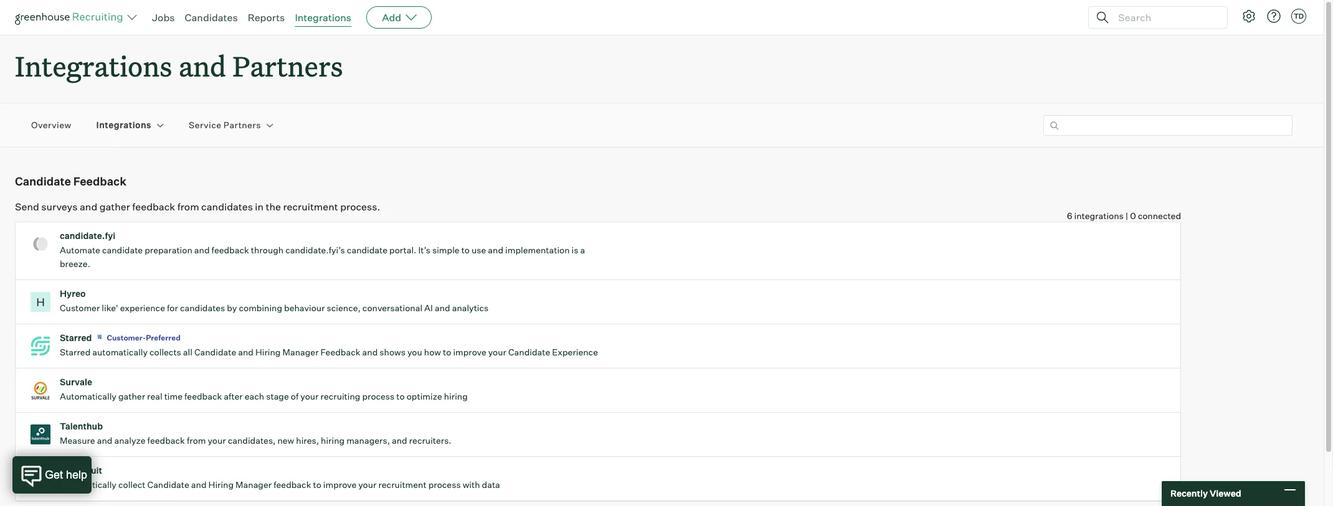 Task type: vqa. For each thing, say whether or not it's contained in the screenshot.
Designer (50) RSA
no



Task type: locate. For each thing, give the bounding box(es) containing it.
candidates
[[201, 201, 253, 213], [180, 303, 225, 314]]

process for recruitment
[[428, 480, 461, 490]]

0 horizontal spatial candidate
[[102, 245, 143, 256]]

hiring inside survale automatically gather real time feedback after each stage of your recruiting process to optimize hiring
[[444, 391, 468, 402]]

implementation
[[505, 245, 570, 256]]

process inside survale automatically gather real time feedback after each stage of your recruiting process to optimize hiring
[[362, 391, 395, 402]]

gather
[[100, 201, 130, 213], [118, 391, 145, 402]]

hiring inside "talenthub measure and analyze feedback from your candidates, new hires, hiring managers, and recruiters."
[[321, 436, 345, 446]]

0 horizontal spatial manager
[[236, 480, 272, 490]]

optimize
[[407, 391, 442, 402]]

integrations link
[[295, 11, 352, 24], [96, 119, 151, 131]]

surveys
[[41, 201, 78, 213]]

from inside "talenthub measure and analyze feedback from your candidates, new hires, hiring managers, and recruiters."
[[187, 436, 206, 446]]

0 vertical spatial improve
[[453, 347, 486, 358]]

and
[[179, 47, 226, 84], [80, 201, 97, 213], [194, 245, 210, 256], [488, 245, 504, 256], [435, 303, 450, 314], [238, 347, 254, 358], [362, 347, 378, 358], [97, 436, 112, 446], [392, 436, 407, 446], [191, 480, 207, 490]]

from for candidates
[[177, 201, 199, 213]]

feedback up preparation
[[132, 201, 175, 213]]

automatically
[[60, 391, 116, 402], [60, 480, 116, 490]]

candidate
[[102, 245, 143, 256], [347, 245, 388, 256]]

reports link
[[248, 11, 285, 24]]

1 vertical spatial process
[[428, 480, 461, 490]]

improve
[[453, 347, 486, 358], [323, 480, 357, 490]]

your
[[488, 347, 507, 358], [301, 391, 319, 402], [208, 436, 226, 446], [358, 480, 377, 490]]

improve right 'how'
[[453, 347, 486, 358]]

candidate inside trustcruit automatically collect candidate and hiring manager feedback to improve your recruitment process with data
[[147, 480, 189, 490]]

starred down customer
[[60, 333, 92, 343]]

0 vertical spatial feedback
[[73, 175, 126, 188]]

your inside trustcruit automatically collect candidate and hiring manager feedback to improve your recruitment process with data
[[358, 480, 377, 490]]

partners right service in the left of the page
[[224, 120, 261, 131]]

feedback inside candidate.fyi automate candidate preparation and feedback through candidate.fyi's candidate portal. it's simple to use and implementation is a breeze.
[[212, 245, 249, 256]]

your down managers,
[[358, 480, 377, 490]]

1 vertical spatial feedback
[[321, 347, 360, 358]]

candidate left portal.
[[347, 245, 388, 256]]

process
[[362, 391, 395, 402], [428, 480, 461, 490]]

1 horizontal spatial integrations link
[[295, 11, 352, 24]]

1 vertical spatial hiring
[[321, 436, 345, 446]]

integrations
[[1075, 211, 1124, 221]]

manager
[[283, 347, 319, 358], [236, 480, 272, 490]]

process inside trustcruit automatically collect candidate and hiring manager feedback to improve your recruitment process with data
[[428, 480, 461, 490]]

1 vertical spatial integrations
[[15, 47, 172, 84]]

automatically inside survale automatically gather real time feedback after each stage of your recruiting process to optimize hiring
[[60, 391, 116, 402]]

1 horizontal spatial recruitment
[[378, 480, 427, 490]]

candidate
[[15, 175, 71, 188], [194, 347, 236, 358], [508, 347, 550, 358], [147, 480, 189, 490]]

0 vertical spatial from
[[177, 201, 199, 213]]

2 starred from the top
[[60, 347, 91, 358]]

starred
[[60, 333, 92, 343], [60, 347, 91, 358]]

feedback down new
[[274, 480, 311, 490]]

candidate right collect
[[147, 480, 189, 490]]

to left 'use'
[[462, 245, 470, 256]]

automatically for survale
[[60, 391, 116, 402]]

service partners link
[[189, 119, 261, 131]]

1 vertical spatial recruitment
[[378, 480, 427, 490]]

process right recruiting on the bottom
[[362, 391, 395, 402]]

1 horizontal spatial improve
[[453, 347, 486, 358]]

feedback right analyze
[[147, 436, 185, 446]]

hiring up survale automatically gather real time feedback after each stage of your recruiting process to optimize hiring
[[255, 347, 281, 358]]

conversational
[[363, 303, 423, 314]]

to inside survale automatically gather real time feedback after each stage of your recruiting process to optimize hiring
[[397, 391, 405, 402]]

0 vertical spatial starred
[[60, 333, 92, 343]]

1 vertical spatial gather
[[118, 391, 145, 402]]

a
[[580, 245, 585, 256]]

1 horizontal spatial process
[[428, 480, 461, 490]]

automatically inside trustcruit automatically collect candidate and hiring manager feedback to improve your recruitment process with data
[[60, 480, 116, 490]]

feedback left through
[[212, 245, 249, 256]]

td button
[[1292, 9, 1307, 24]]

from for your
[[187, 436, 206, 446]]

0 horizontal spatial improve
[[323, 480, 357, 490]]

stage
[[266, 391, 289, 402]]

1 vertical spatial manager
[[236, 480, 272, 490]]

survale
[[60, 377, 92, 388]]

2 vertical spatial integrations
[[96, 120, 151, 131]]

1 vertical spatial integrations link
[[96, 119, 151, 131]]

real
[[147, 391, 162, 402]]

0 vertical spatial partners
[[233, 47, 343, 84]]

manager down candidates,
[[236, 480, 272, 490]]

0 vertical spatial process
[[362, 391, 395, 402]]

feedback up the surveys
[[73, 175, 126, 188]]

from up preparation
[[177, 201, 199, 213]]

and inside hyreo customer like' experience for candidates by combining behaviour science, conversational ai and analytics
[[435, 303, 450, 314]]

breeze.
[[60, 259, 90, 269]]

candidate.fyi's
[[285, 245, 345, 256]]

candidates,
[[228, 436, 276, 446]]

and inside trustcruit automatically collect candidate and hiring manager feedback to improve your recruitment process with data
[[191, 480, 207, 490]]

1 vertical spatial improve
[[323, 480, 357, 490]]

0 vertical spatial candidates
[[201, 201, 253, 213]]

trustcruit automatically collect candidate and hiring manager feedback to improve your recruitment process with data
[[60, 466, 500, 490]]

feedback
[[132, 201, 175, 213], [212, 245, 249, 256], [184, 391, 222, 402], [147, 436, 185, 446], [274, 480, 311, 490]]

it's
[[418, 245, 431, 256]]

0 horizontal spatial hiring
[[321, 436, 345, 446]]

shows
[[380, 347, 406, 358]]

service partners
[[189, 120, 261, 131]]

to left optimize
[[397, 391, 405, 402]]

analyze
[[114, 436, 146, 446]]

gather left real
[[118, 391, 145, 402]]

1 vertical spatial from
[[187, 436, 206, 446]]

candidates left in on the top of page
[[201, 201, 253, 213]]

feedback inside trustcruit automatically collect candidate and hiring manager feedback to improve your recruitment process with data
[[274, 480, 311, 490]]

to right 'how'
[[443, 347, 451, 358]]

collects
[[150, 347, 181, 358]]

your right of at the bottom of the page
[[301, 391, 319, 402]]

td button
[[1289, 6, 1309, 26]]

hiring
[[255, 347, 281, 358], [208, 480, 234, 490]]

1 vertical spatial candidates
[[180, 303, 225, 314]]

1 candidate from the left
[[102, 245, 143, 256]]

automatically down survale
[[60, 391, 116, 402]]

starred up survale
[[60, 347, 91, 358]]

recruitment
[[283, 201, 338, 213], [378, 480, 427, 490]]

process left with
[[428, 480, 461, 490]]

1 horizontal spatial candidate
[[347, 245, 388, 256]]

starred automatically collects all candidate and hiring manager feedback and shows you how to improve your candidate experience
[[60, 347, 598, 358]]

after
[[224, 391, 243, 402]]

1 vertical spatial starred
[[60, 347, 91, 358]]

hiring
[[444, 391, 468, 402], [321, 436, 345, 446]]

1 starred from the top
[[60, 333, 92, 343]]

partners
[[233, 47, 343, 84], [224, 120, 261, 131]]

hiring right optimize
[[444, 391, 468, 402]]

combining
[[239, 303, 282, 314]]

your left candidates,
[[208, 436, 226, 446]]

improve down managers,
[[323, 480, 357, 490]]

1 horizontal spatial feedback
[[321, 347, 360, 358]]

from left candidates,
[[187, 436, 206, 446]]

to inside candidate.fyi automate candidate preparation and feedback through candidate.fyi's candidate portal. it's simple to use and implementation is a breeze.
[[462, 245, 470, 256]]

0 horizontal spatial recruitment
[[283, 201, 338, 213]]

0 vertical spatial manager
[[283, 347, 319, 358]]

hiring down candidates,
[[208, 480, 234, 490]]

like'
[[102, 303, 118, 314]]

starred for starred automatically collects all candidate and hiring manager feedback and shows you how to improve your candidate experience
[[60, 347, 91, 358]]

0 horizontal spatial process
[[362, 391, 395, 402]]

1 horizontal spatial hiring
[[444, 391, 468, 402]]

gather up candidate.fyi
[[100, 201, 130, 213]]

partners down 'reports' link
[[233, 47, 343, 84]]

1 horizontal spatial hiring
[[255, 347, 281, 358]]

2 automatically from the top
[[60, 480, 116, 490]]

candidates left by
[[180, 303, 225, 314]]

None text field
[[1044, 115, 1293, 136]]

Search text field
[[1115, 8, 1216, 26]]

automatically down trustcruit
[[60, 480, 116, 490]]

6
[[1067, 211, 1073, 221]]

to
[[462, 245, 470, 256], [443, 347, 451, 358], [397, 391, 405, 402], [313, 480, 321, 490]]

0 horizontal spatial hiring
[[208, 480, 234, 490]]

0 vertical spatial automatically
[[60, 391, 116, 402]]

integrations and partners
[[15, 47, 343, 84]]

1 vertical spatial automatically
[[60, 480, 116, 490]]

feedback
[[73, 175, 126, 188], [321, 347, 360, 358]]

feedback right 'time'
[[184, 391, 222, 402]]

feedback up recruiting on the bottom
[[321, 347, 360, 358]]

0 vertical spatial hiring
[[444, 391, 468, 402]]

recruitment down recruiters.
[[378, 480, 427, 490]]

recruitment right "the" at the top of page
[[283, 201, 338, 213]]

hiring right hires,
[[321, 436, 345, 446]]

manager inside trustcruit automatically collect candidate and hiring manager feedback to improve your recruitment process with data
[[236, 480, 272, 490]]

use
[[472, 245, 486, 256]]

to down hires,
[[313, 480, 321, 490]]

candidates
[[185, 11, 238, 24]]

1 vertical spatial hiring
[[208, 480, 234, 490]]

integrations
[[295, 11, 352, 24], [15, 47, 172, 84], [96, 120, 151, 131]]

manager down behaviour
[[283, 347, 319, 358]]

candidate down candidate.fyi
[[102, 245, 143, 256]]

1 automatically from the top
[[60, 391, 116, 402]]



Task type: describe. For each thing, give the bounding box(es) containing it.
0 horizontal spatial integrations link
[[96, 119, 151, 131]]

hiring inside trustcruit automatically collect candidate and hiring manager feedback to improve your recruitment process with data
[[208, 480, 234, 490]]

2 candidate from the left
[[347, 245, 388, 256]]

jobs
[[152, 11, 175, 24]]

behaviour
[[284, 303, 325, 314]]

talenthub
[[60, 421, 103, 432]]

send surveys and gather feedback from candidates in the recruitment process.
[[15, 201, 380, 213]]

0
[[1130, 211, 1136, 221]]

0 vertical spatial gather
[[100, 201, 130, 213]]

candidate.fyi
[[60, 231, 115, 241]]

add button
[[366, 6, 432, 29]]

automatically
[[92, 347, 148, 358]]

by
[[227, 303, 237, 314]]

trustcruit
[[60, 466, 102, 476]]

automate
[[60, 245, 100, 256]]

time
[[164, 391, 183, 402]]

0 vertical spatial hiring
[[255, 347, 281, 358]]

you
[[407, 347, 422, 358]]

0 vertical spatial recruitment
[[283, 201, 338, 213]]

recruiters.
[[409, 436, 452, 446]]

new
[[278, 436, 294, 446]]

candidate left experience
[[508, 347, 550, 358]]

candidates inside hyreo customer like' experience for candidates by combining behaviour science, conversational ai and analytics
[[180, 303, 225, 314]]

customer
[[60, 303, 100, 314]]

science,
[[327, 303, 361, 314]]

customer-
[[107, 333, 146, 343]]

td
[[1294, 12, 1304, 21]]

recruitment inside trustcruit automatically collect candidate and hiring manager feedback to improve your recruitment process with data
[[378, 480, 427, 490]]

improve inside trustcruit automatically collect candidate and hiring manager feedback to improve your recruitment process with data
[[323, 480, 357, 490]]

gather inside survale automatically gather real time feedback after each stage of your recruiting process to optimize hiring
[[118, 391, 145, 402]]

your down analytics
[[488, 347, 507, 358]]

starred for starred
[[60, 333, 92, 343]]

candidate feedback
[[15, 175, 126, 188]]

of
[[291, 391, 299, 402]]

0 horizontal spatial feedback
[[73, 175, 126, 188]]

greenhouse recruiting image
[[15, 10, 127, 25]]

recently
[[1171, 489, 1208, 499]]

process for recruiting
[[362, 391, 395, 402]]

0 vertical spatial integrations
[[295, 11, 352, 24]]

through
[[251, 245, 284, 256]]

all
[[183, 347, 192, 358]]

managers,
[[347, 436, 390, 446]]

|
[[1126, 211, 1129, 221]]

overview
[[31, 120, 71, 131]]

in
[[255, 201, 264, 213]]

the
[[266, 201, 281, 213]]

1 horizontal spatial manager
[[283, 347, 319, 358]]

h
[[36, 295, 45, 309]]

0 vertical spatial integrations link
[[295, 11, 352, 24]]

experience
[[552, 347, 598, 358]]

data
[[482, 480, 500, 490]]

viewed
[[1210, 489, 1242, 499]]

process.
[[340, 201, 380, 213]]

reports
[[248, 11, 285, 24]]

customer-preferred
[[107, 333, 181, 343]]

your inside survale automatically gather real time feedback after each stage of your recruiting process to optimize hiring
[[301, 391, 319, 402]]

candidate up send at the top left
[[15, 175, 71, 188]]

experience
[[120, 303, 165, 314]]

automatically for trustcruit
[[60, 480, 116, 490]]

send
[[15, 201, 39, 213]]

how
[[424, 347, 441, 358]]

configure image
[[1242, 9, 1257, 24]]

candidates link
[[185, 11, 238, 24]]

analytics
[[452, 303, 489, 314]]

ai
[[424, 303, 433, 314]]

hyreo customer like' experience for candidates by combining behaviour science, conversational ai and analytics
[[60, 289, 491, 314]]

survale automatically gather real time feedback after each stage of your recruiting process to optimize hiring
[[60, 377, 468, 402]]

measure
[[60, 436, 95, 446]]

candidate right all
[[194, 347, 236, 358]]

jobs link
[[152, 11, 175, 24]]

each
[[245, 391, 264, 402]]

talenthub measure and analyze feedback from your candidates, new hires, hiring managers, and recruiters.
[[60, 421, 452, 446]]

with
[[463, 480, 480, 490]]

service
[[189, 120, 221, 131]]

hyreo
[[60, 289, 86, 299]]

1 vertical spatial partners
[[224, 120, 261, 131]]

simple
[[432, 245, 460, 256]]

for
[[167, 303, 178, 314]]

6 integrations | 0 connected
[[1067, 211, 1181, 221]]

overview link
[[31, 119, 71, 131]]

preferred
[[146, 333, 181, 343]]

candidate.fyi automate candidate preparation and feedback through candidate.fyi's candidate portal. it's simple to use and implementation is a breeze.
[[60, 231, 585, 269]]

preparation
[[145, 245, 192, 256]]

feedback inside survale automatically gather real time feedback after each stage of your recruiting process to optimize hiring
[[184, 391, 222, 402]]

to inside trustcruit automatically collect candidate and hiring manager feedback to improve your recruitment process with data
[[313, 480, 321, 490]]

connected
[[1138, 211, 1181, 221]]

portal.
[[389, 245, 416, 256]]

is
[[572, 245, 579, 256]]

your inside "talenthub measure and analyze feedback from your candidates, new hires, hiring managers, and recruiters."
[[208, 436, 226, 446]]

recently viewed
[[1171, 489, 1242, 499]]

add
[[382, 11, 401, 24]]

collect
[[118, 480, 145, 490]]

recruiting
[[321, 391, 360, 402]]

feedback inside "talenthub measure and analyze feedback from your candidates, new hires, hiring managers, and recruiters."
[[147, 436, 185, 446]]

hires,
[[296, 436, 319, 446]]



